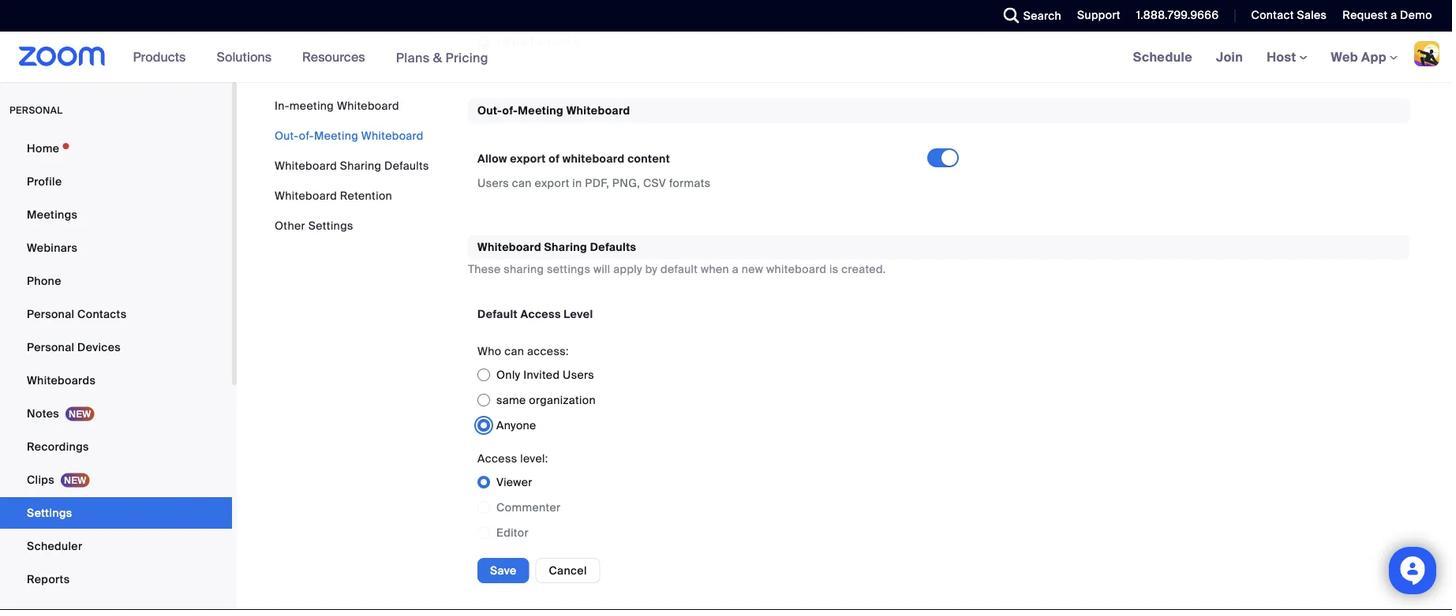 Task type: vqa. For each thing, say whether or not it's contained in the screenshot.
second MENU ITEM from the top of the the Admin Menu "menu"
no



Task type: describe. For each thing, give the bounding box(es) containing it.
allow
[[478, 151, 507, 166]]

web app button
[[1331, 49, 1398, 65]]

home
[[27, 141, 59, 155]]

csv
[[643, 175, 666, 190]]

whiteboard sharing defaults link
[[275, 158, 429, 173]]

when
[[701, 262, 729, 276]]

out- inside menu bar
[[275, 128, 299, 143]]

plans & pricing
[[396, 49, 488, 66]]

contacts
[[77, 307, 127, 321]]

settings link
[[0, 497, 232, 529]]

notes
[[27, 406, 59, 421]]

editor
[[496, 525, 529, 540]]

invited
[[524, 368, 560, 382]]

users can export in pdf, png, csv formats
[[478, 175, 711, 190]]

1.888.799.9666 button up schedule
[[1125, 0, 1223, 32]]

cancel
[[549, 563, 587, 578]]

support
[[1077, 8, 1121, 22]]

host
[[1267, 49, 1300, 65]]

a inside whiteboard sharing defaults these sharing settings will apply by default when a new whiteboard is created.
[[732, 262, 739, 276]]

is
[[830, 262, 839, 276]]

participants
[[513, 34, 577, 48]]

reports link
[[0, 564, 232, 595]]

1.888.799.9666
[[1136, 8, 1219, 22]]

personal contacts link
[[0, 298, 232, 330]]

0 vertical spatial meeting
[[518, 103, 564, 118]]

profile link
[[0, 166, 232, 197]]

same
[[496, 393, 526, 407]]

1 horizontal spatial out-
[[478, 103, 502, 118]]

reports
[[27, 572, 70, 586]]

1 vertical spatial access
[[478, 451, 517, 466]]

1.888.799.9666 button up the schedule link
[[1136, 8, 1219, 22]]

scheduler link
[[0, 530, 232, 562]]

whiteboard up other settings link
[[275, 188, 337, 203]]

meetings
[[27, 207, 78, 222]]

organization
[[529, 393, 596, 407]]

other settings
[[275, 218, 353, 233]]

pdf,
[[585, 175, 609, 190]]

resources button
[[302, 32, 372, 82]]

banner containing products
[[0, 32, 1452, 83]]

anyone
[[496, 418, 536, 433]]

formats
[[669, 175, 711, 190]]

clips link
[[0, 464, 232, 496]]

plans
[[396, 49, 430, 66]]

level:
[[520, 451, 548, 466]]

save button
[[478, 558, 529, 583]]

phone
[[27, 273, 61, 288]]

access:
[[527, 344, 569, 358]]

in-
[[275, 98, 290, 113]]

whiteboard sharing defaults
[[275, 158, 429, 173]]

will
[[593, 262, 611, 276]]

whiteboards link
[[0, 365, 232, 396]]

webinars
[[27, 240, 78, 255]]

web app
[[1331, 49, 1387, 65]]

in
[[573, 175, 582, 190]]

profile picture image
[[1414, 41, 1440, 66]]

whiteboard retention link
[[275, 188, 392, 203]]

0 vertical spatial of-
[[502, 103, 518, 118]]

out-of-meeting whiteboard element
[[468, 98, 1410, 210]]

web
[[1331, 49, 1358, 65]]

meeting inside menu bar
[[314, 128, 358, 143]]

menu bar containing in-meeting whiteboard
[[275, 98, 429, 234]]

&
[[433, 49, 442, 66]]

who can access:
[[478, 344, 569, 358]]

whiteboard inside whiteboard sharing defaults these sharing settings will apply by default when a new whiteboard is created.
[[478, 240, 541, 254]]

cancel button
[[536, 558, 600, 583]]

0 vertical spatial whiteboard
[[563, 151, 625, 166]]

default
[[478, 307, 518, 321]]

these
[[468, 262, 501, 276]]

whiteboard sharing defaults these sharing settings will apply by default when a new whiteboard is created.
[[468, 240, 886, 276]]

recordings link
[[0, 431, 232, 463]]

new
[[742, 262, 764, 276]]

in-meeting whiteboard link
[[275, 98, 399, 113]]

only
[[496, 368, 521, 382]]

home link
[[0, 133, 232, 164]]

solutions button
[[217, 32, 279, 82]]

phone link
[[0, 265, 232, 297]]

clips
[[27, 472, 54, 487]]

meetings link
[[0, 199, 232, 230]]

in-meeting whiteboard
[[275, 98, 399, 113]]

recordings
[[27, 439, 89, 454]]

whiteboard retention
[[275, 188, 392, 203]]

notes link
[[0, 398, 232, 429]]

personal for personal contacts
[[27, 307, 74, 321]]

personal contacts
[[27, 307, 127, 321]]

can for users
[[512, 175, 532, 190]]

retention
[[340, 188, 392, 203]]



Task type: locate. For each thing, give the bounding box(es) containing it.
viewer
[[496, 475, 533, 490]]

1.888.799.9666 button
[[1125, 0, 1223, 32], [1136, 8, 1219, 22]]

products button
[[133, 32, 193, 82]]

contact sales link
[[1240, 0, 1331, 32], [1251, 8, 1327, 22]]

scheduler
[[27, 539, 82, 553]]

banner
[[0, 32, 1452, 83]]

defaults for whiteboard sharing defaults
[[384, 158, 429, 173]]

join
[[1216, 49, 1243, 65]]

out-of-meeting whiteboard inside menu bar
[[275, 128, 424, 143]]

0 horizontal spatial out-
[[275, 128, 299, 143]]

1 vertical spatial out-
[[275, 128, 299, 143]]

0 horizontal spatial whiteboard
[[563, 151, 625, 166]]

0 horizontal spatial a
[[732, 262, 739, 276]]

0 vertical spatial out-of-meeting whiteboard
[[478, 103, 630, 118]]

whiteboard up out-of-meeting whiteboard link
[[337, 98, 399, 113]]

out-of-meeting whiteboard link
[[275, 128, 424, 143]]

whiteboard sharing defaults element
[[468, 235, 1410, 610]]

export left of
[[510, 151, 546, 166]]

0 horizontal spatial access
[[478, 451, 517, 466]]

0 horizontal spatial settings
[[27, 506, 72, 520]]

personal for personal devices
[[27, 340, 74, 354]]

whiteboard up the allow export of whiteboard content
[[566, 103, 630, 118]]

defaults up retention
[[384, 158, 429, 173]]

0 vertical spatial export
[[510, 151, 546, 166]]

1 vertical spatial out-of-meeting whiteboard
[[275, 128, 424, 143]]

of- up allow
[[502, 103, 518, 118]]

save
[[490, 563, 517, 578]]

sharing up the settings
[[544, 240, 587, 254]]

whiteboard up users can export in pdf, png, csv formats
[[563, 151, 625, 166]]

out-of-meeting whiteboard up of
[[478, 103, 630, 118]]

0 vertical spatial personal
[[27, 307, 74, 321]]

access left level
[[521, 307, 561, 321]]

0 horizontal spatial users
[[478, 175, 509, 190]]

1 horizontal spatial defaults
[[590, 240, 636, 254]]

by
[[645, 262, 658, 276]]

pricing
[[446, 49, 488, 66]]

defaults
[[384, 158, 429, 173], [590, 240, 636, 254]]

sharing for whiteboard sharing defaults these sharing settings will apply by default when a new whiteboard is created.
[[544, 240, 587, 254]]

1 horizontal spatial access
[[521, 307, 561, 321]]

sharing inside whiteboard sharing defaults these sharing settings will apply by default when a new whiteboard is created.
[[544, 240, 587, 254]]

0 vertical spatial users
[[478, 175, 509, 190]]

1 vertical spatial whiteboard
[[766, 262, 827, 276]]

settings down whiteboard retention
[[308, 218, 353, 233]]

1 horizontal spatial of-
[[502, 103, 518, 118]]

can inside whiteboard sharing defaults element
[[505, 344, 524, 358]]

search button
[[992, 0, 1066, 32]]

users inside who can access: option group
[[563, 368, 594, 382]]

of-
[[502, 103, 518, 118], [299, 128, 314, 143]]

whiteboard left "is"
[[766, 262, 827, 276]]

join link
[[1205, 32, 1255, 82]]

demo
[[1400, 8, 1433, 22]]

0 vertical spatial can
[[512, 175, 532, 190]]

1 vertical spatial can
[[505, 344, 524, 358]]

personal
[[27, 307, 74, 321], [27, 340, 74, 354]]

out-of-meeting whiteboard
[[478, 103, 630, 118], [275, 128, 424, 143]]

webinars link
[[0, 232, 232, 264]]

can left in
[[512, 175, 532, 190]]

sales
[[1297, 8, 1327, 22]]

sharing inside menu bar
[[340, 158, 381, 173]]

personal up whiteboards
[[27, 340, 74, 354]]

settings inside personal menu menu
[[27, 506, 72, 520]]

can
[[512, 175, 532, 190], [505, 344, 524, 358]]

1 horizontal spatial whiteboard
[[766, 262, 827, 276]]

other
[[275, 218, 305, 233]]

1 horizontal spatial out-of-meeting whiteboard
[[478, 103, 630, 118]]

whiteboards
[[27, 373, 96, 388]]

sharing for whiteboard sharing defaults
[[340, 158, 381, 173]]

0 vertical spatial a
[[1391, 8, 1397, 22]]

out- down in-
[[275, 128, 299, 143]]

sharing up retention
[[340, 158, 381, 173]]

0 vertical spatial defaults
[[384, 158, 429, 173]]

of- down 'meeting'
[[299, 128, 314, 143]]

can inside out-of-meeting whiteboard element
[[512, 175, 532, 190]]

allow export of whiteboard content
[[478, 151, 670, 166]]

0 horizontal spatial out-of-meeting whiteboard
[[275, 128, 424, 143]]

users
[[478, 175, 509, 190], [563, 368, 594, 382]]

all
[[496, 34, 510, 48]]

devices
[[77, 340, 121, 354]]

personal menu menu
[[0, 133, 232, 597]]

0 horizontal spatial defaults
[[384, 158, 429, 173]]

1 personal from the top
[[27, 307, 74, 321]]

personal
[[9, 104, 63, 116]]

1 horizontal spatial users
[[563, 368, 594, 382]]

whiteboard up whiteboard retention link
[[275, 158, 337, 173]]

defaults up will
[[590, 240, 636, 254]]

zoom logo image
[[19, 47, 105, 66]]

users down allow
[[478, 175, 509, 190]]

0 horizontal spatial of-
[[299, 128, 314, 143]]

menu bar
[[275, 98, 429, 234]]

content
[[628, 151, 670, 166]]

plans & pricing link
[[396, 49, 488, 66], [396, 49, 488, 66]]

out- up allow
[[478, 103, 502, 118]]

0 vertical spatial sharing
[[340, 158, 381, 173]]

access level:
[[478, 451, 548, 466]]

1 vertical spatial users
[[563, 368, 594, 382]]

level
[[564, 307, 593, 321]]

1 vertical spatial meeting
[[314, 128, 358, 143]]

whiteboard up sharing
[[478, 240, 541, 254]]

1 horizontal spatial a
[[1391, 8, 1397, 22]]

1 vertical spatial defaults
[[590, 240, 636, 254]]

1 vertical spatial of-
[[299, 128, 314, 143]]

1 horizontal spatial sharing
[[544, 240, 587, 254]]

resources
[[302, 49, 365, 65]]

other settings link
[[275, 218, 353, 233]]

host button
[[1267, 49, 1307, 65]]

1 vertical spatial a
[[732, 262, 739, 276]]

access
[[521, 307, 561, 321], [478, 451, 517, 466]]

1 horizontal spatial settings
[[308, 218, 353, 233]]

meeting
[[518, 103, 564, 118], [314, 128, 358, 143]]

who can access: option group
[[478, 362, 927, 438]]

2 personal from the top
[[27, 340, 74, 354]]

1 horizontal spatial meeting
[[518, 103, 564, 118]]

access up viewer
[[478, 451, 517, 466]]

product information navigation
[[121, 32, 500, 83]]

users up organization
[[563, 368, 594, 382]]

0 vertical spatial access
[[521, 307, 561, 321]]

whiteboard
[[563, 151, 625, 166], [766, 262, 827, 276]]

contact sales
[[1251, 8, 1327, 22]]

1 vertical spatial settings
[[27, 506, 72, 520]]

meeting
[[290, 98, 334, 113]]

settings
[[308, 218, 353, 233], [27, 506, 72, 520]]

access level: option group
[[478, 470, 927, 546]]

personal devices
[[27, 340, 121, 354]]

0 vertical spatial out-
[[478, 103, 502, 118]]

a left "new"
[[732, 262, 739, 276]]

of- inside menu bar
[[299, 128, 314, 143]]

search
[[1023, 8, 1062, 23]]

meeting down in-meeting whiteboard
[[314, 128, 358, 143]]

export
[[510, 151, 546, 166], [535, 175, 570, 190]]

0 horizontal spatial sharing
[[340, 158, 381, 173]]

users inside out-of-meeting whiteboard element
[[478, 175, 509, 190]]

sharing
[[340, 158, 381, 173], [544, 240, 587, 254]]

app
[[1362, 49, 1387, 65]]

defaults inside menu bar
[[384, 158, 429, 173]]

settings
[[547, 262, 591, 276]]

a
[[1391, 8, 1397, 22], [732, 262, 739, 276]]

a left demo
[[1391, 8, 1397, 22]]

who
[[478, 344, 502, 358]]

settings up the scheduler
[[27, 506, 72, 520]]

sharing
[[504, 262, 544, 276]]

settings inside menu bar
[[308, 218, 353, 233]]

personal devices link
[[0, 332, 232, 363]]

meetings navigation
[[1121, 32, 1452, 83]]

can up only
[[505, 344, 524, 358]]

defaults inside whiteboard sharing defaults these sharing settings will apply by default when a new whiteboard is created.
[[590, 240, 636, 254]]

0 horizontal spatial meeting
[[314, 128, 358, 143]]

png,
[[612, 175, 640, 190]]

export down of
[[535, 175, 570, 190]]

default
[[661, 262, 698, 276]]

meeting up of
[[518, 103, 564, 118]]

defaults for whiteboard sharing defaults these sharing settings will apply by default when a new whiteboard is created.
[[590, 240, 636, 254]]

all participants
[[496, 34, 577, 48]]

whiteboard
[[337, 98, 399, 113], [566, 103, 630, 118], [361, 128, 424, 143], [275, 158, 337, 173], [275, 188, 337, 203], [478, 240, 541, 254]]

1 vertical spatial export
[[535, 175, 570, 190]]

request a demo
[[1343, 8, 1433, 22]]

contact
[[1251, 8, 1294, 22]]

1 vertical spatial personal
[[27, 340, 74, 354]]

same organization
[[496, 393, 596, 407]]

profile
[[27, 174, 62, 189]]

default access level
[[478, 307, 593, 321]]

0 vertical spatial settings
[[308, 218, 353, 233]]

whiteboard up "whiteboard sharing defaults"
[[361, 128, 424, 143]]

1 vertical spatial sharing
[[544, 240, 587, 254]]

can for who
[[505, 344, 524, 358]]

created.
[[842, 262, 886, 276]]

products
[[133, 49, 186, 65]]

out-of-meeting whiteboard up "whiteboard sharing defaults"
[[275, 128, 424, 143]]

schedule
[[1133, 49, 1193, 65]]

personal down phone
[[27, 307, 74, 321]]

solutions
[[217, 49, 272, 65]]

whiteboard inside whiteboard sharing defaults these sharing settings will apply by default when a new whiteboard is created.
[[766, 262, 827, 276]]



